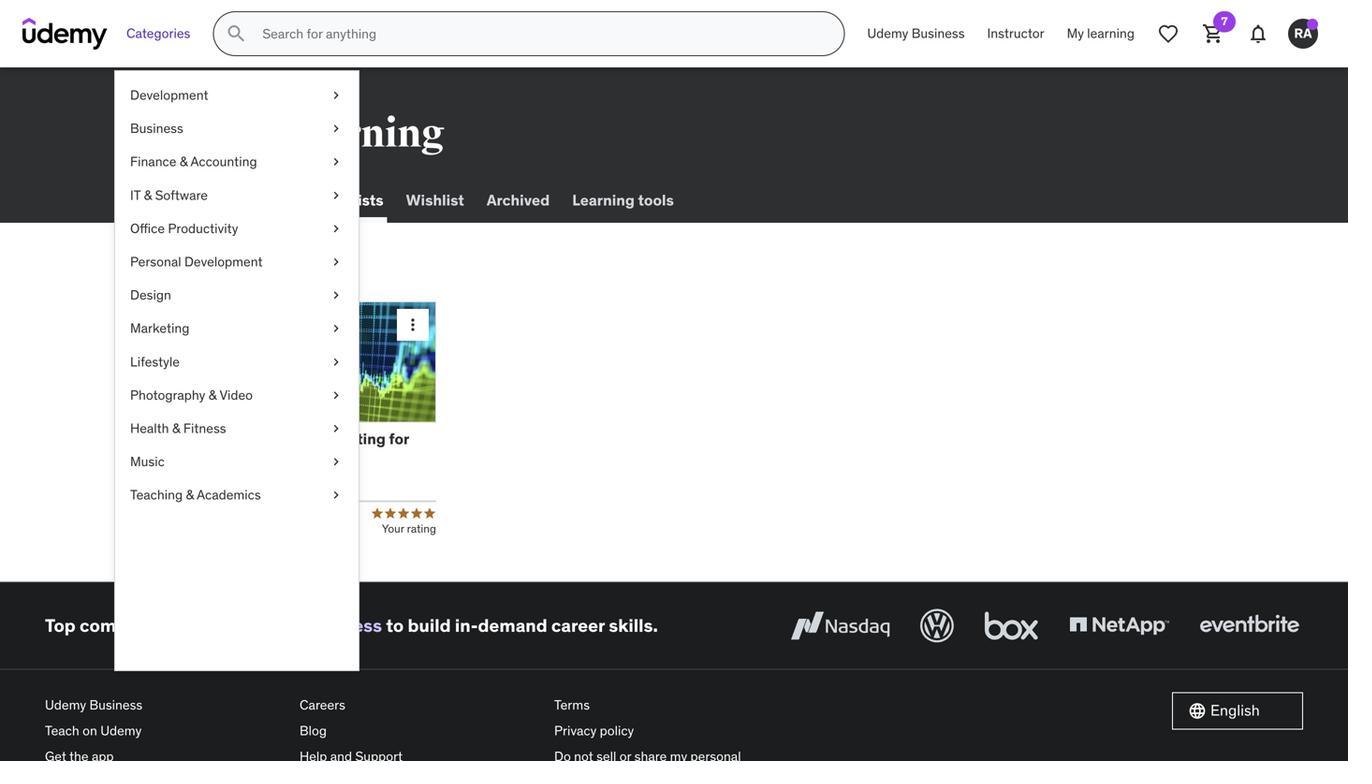 Task type: vqa. For each thing, say whether or not it's contained in the screenshot.
The "Marketing" in Content Marketing LINK
no



Task type: describe. For each thing, give the bounding box(es) containing it.
terms privacy policy
[[554, 696, 634, 739]]

wishlist link
[[402, 178, 468, 223]]

demand
[[478, 614, 547, 637]]

my lists
[[325, 190, 384, 210]]

music
[[130, 453, 165, 470]]

investing
[[319, 429, 386, 448]]

software
[[155, 187, 208, 203]]

music link
[[115, 445, 359, 479]]

business link
[[115, 112, 359, 145]]

2 vertical spatial udemy business link
[[45, 692, 285, 718]]

1 vertical spatial udemy business link
[[242, 614, 382, 637]]

shopping cart with 7 items image
[[1202, 22, 1225, 45]]

personal development
[[130, 253, 263, 270]]

health & fitness
[[130, 420, 226, 437]]

categories
[[126, 25, 190, 42]]

netapp image
[[1065, 605, 1173, 646]]

productivity
[[168, 220, 238, 237]]

marketing link
[[115, 312, 359, 345]]

to
[[386, 614, 404, 637]]

submit search image
[[225, 22, 247, 45]]

skills.
[[609, 614, 658, 637]]

course options image
[[404, 316, 422, 334]]

finance & accounting link
[[115, 145, 359, 179]]

xsmall image for marketing
[[329, 319, 344, 338]]

terms link
[[554, 692, 794, 718]]

ra
[[1294, 25, 1312, 42]]

privacy
[[554, 722, 597, 739]]

careers blog
[[300, 696, 345, 739]]

0 horizontal spatial my
[[221, 110, 280, 158]]

career
[[551, 614, 605, 637]]

careers link
[[300, 692, 539, 718]]

academics
[[197, 486, 261, 503]]

companies
[[80, 614, 173, 637]]

skills
[[221, 254, 268, 277]]

teaching & academics link
[[115, 479, 359, 512]]

your rating
[[382, 522, 436, 536]]

xsmall image for lifestyle
[[329, 353, 344, 371]]

finance
[[130, 153, 176, 170]]

0 vertical spatial udemy business link
[[856, 11, 976, 56]]

policy
[[600, 722, 634, 739]]

market
[[266, 429, 316, 448]]

careers
[[300, 696, 345, 713]]

it & software
[[130, 187, 208, 203]]

xsmall image for office productivity
[[329, 219, 344, 238]]

video
[[219, 387, 253, 403]]

business inside udemy business teach on udemy
[[89, 696, 143, 713]]

box image
[[980, 605, 1043, 646]]

business inside "link"
[[130, 120, 183, 137]]

my learning link
[[1056, 11, 1146, 56]]

finance & accounting
[[130, 153, 257, 170]]

photography
[[130, 387, 205, 403]]

office
[[130, 220, 165, 237]]

accounting
[[191, 153, 257, 170]]

on
[[82, 722, 97, 739]]

lifestyle link
[[115, 345, 359, 379]]

teaching
[[130, 486, 183, 503]]

teach
[[45, 722, 79, 739]]

archived
[[487, 190, 550, 210]]

health & fitness link
[[115, 412, 359, 445]]

learning tools
[[572, 190, 674, 210]]

terms
[[554, 696, 590, 713]]

personal
[[130, 253, 181, 270]]

lists
[[350, 190, 384, 210]]

blog
[[300, 722, 327, 739]]

udemy business teach on udemy
[[45, 696, 143, 739]]

learning
[[572, 190, 635, 210]]

& for accounting
[[180, 153, 188, 170]]

build
[[408, 614, 451, 637]]

ra link
[[1281, 11, 1326, 56]]

7 link
[[1191, 11, 1236, 56]]

1 horizontal spatial my learning
[[1067, 25, 1135, 42]]

you have alerts image
[[1307, 19, 1318, 30]]

office productivity link
[[115, 212, 359, 245]]

xsmall image for health & fitness
[[329, 419, 344, 438]]

my for "my lists" link
[[325, 190, 346, 210]]

choose
[[177, 614, 238, 637]]

& for software
[[144, 187, 152, 203]]

top companies choose udemy business to build in-demand career skills.
[[45, 614, 658, 637]]

0 vertical spatial development
[[130, 87, 208, 103]]

Search for anything text field
[[259, 18, 821, 50]]

xsmall image for design
[[329, 286, 344, 304]]

wishlist
[[406, 190, 464, 210]]

business left instructor
[[912, 25, 965, 42]]

office productivity
[[130, 220, 238, 237]]

& for fitness
[[172, 420, 180, 437]]

my for my learning link
[[1067, 25, 1084, 42]]

beginners
[[221, 447, 294, 466]]

xsmall image for finance & accounting
[[329, 153, 344, 171]]

small image
[[1188, 702, 1207, 720]]



Task type: locate. For each thing, give the bounding box(es) containing it.
udemy business link
[[856, 11, 976, 56], [242, 614, 382, 637], [45, 692, 285, 718]]

instructor link
[[976, 11, 1056, 56]]

in-
[[455, 614, 478, 637]]

my
[[1067, 25, 1084, 42], [221, 110, 280, 158], [325, 190, 346, 210]]

development down categories dropdown button
[[130, 87, 208, 103]]

nasdaq image
[[786, 605, 894, 646]]

blog link
[[300, 718, 539, 744]]

xsmall image for business
[[329, 119, 344, 138]]

tools
[[638, 190, 674, 210]]

& left video on the bottom left of the page
[[209, 387, 217, 403]]

teach on udemy link
[[45, 718, 285, 744]]

fitness
[[183, 420, 226, 437]]

xsmall image inside business "link"
[[329, 119, 344, 138]]

0 horizontal spatial learning
[[287, 110, 444, 158]]

rating
[[407, 522, 436, 536]]

& for video
[[209, 387, 217, 403]]

instructor
[[987, 25, 1044, 42]]

your rating button
[[371, 506, 436, 537]]

my up the it & software link
[[221, 110, 280, 158]]

xsmall image inside lifestyle link
[[329, 353, 344, 371]]

xsmall image inside the design link
[[329, 286, 344, 304]]

xsmall image for personal development
[[329, 253, 344, 271]]

stock market investing for beginners
[[221, 429, 409, 466]]

privacy policy link
[[554, 718, 794, 744]]

xsmall image inside health & fitness link
[[329, 419, 344, 438]]

teaching & academics
[[130, 486, 261, 503]]

my right instructor
[[1067, 25, 1084, 42]]

design link
[[115, 279, 359, 312]]

& right teaching
[[186, 486, 194, 503]]

&
[[180, 153, 188, 170], [144, 187, 152, 203], [209, 387, 217, 403], [172, 420, 180, 437], [186, 486, 194, 503]]

1 vertical spatial development
[[184, 253, 263, 270]]

top
[[45, 614, 76, 637]]

english
[[1211, 701, 1260, 720]]

it & software link
[[115, 179, 359, 212]]

photography & video
[[130, 387, 253, 403]]

0 vertical spatial learning
[[1087, 25, 1135, 42]]

0 vertical spatial my
[[1067, 25, 1084, 42]]

design
[[130, 287, 171, 303]]

xsmall image
[[329, 153, 344, 171], [329, 186, 344, 204], [329, 219, 344, 238], [329, 286, 344, 304], [329, 319, 344, 338], [329, 353, 344, 371], [329, 486, 344, 504]]

2 vertical spatial my
[[325, 190, 346, 210]]

& right it
[[144, 187, 152, 203]]

learning up lists
[[287, 110, 444, 158]]

2 horizontal spatial my
[[1067, 25, 1084, 42]]

4 xsmall image from the top
[[329, 386, 344, 404]]

my lists link
[[322, 178, 387, 223]]

5 xsmall image from the top
[[329, 319, 344, 338]]

my learning
[[1067, 25, 1135, 42], [221, 110, 444, 158]]

xsmall image
[[329, 86, 344, 104], [329, 119, 344, 138], [329, 253, 344, 271], [329, 386, 344, 404], [329, 419, 344, 438], [329, 453, 344, 471]]

1 vertical spatial my learning
[[221, 110, 444, 158]]

xsmall image for it & software
[[329, 186, 344, 204]]

xsmall image for teaching & academics
[[329, 486, 344, 504]]

5 xsmall image from the top
[[329, 419, 344, 438]]

business left the to
[[305, 614, 382, 637]]

& for academics
[[186, 486, 194, 503]]

learning
[[1087, 25, 1135, 42], [287, 110, 444, 158]]

notifications image
[[1247, 22, 1270, 45]]

business up on
[[89, 696, 143, 713]]

xsmall image inside office productivity link
[[329, 219, 344, 238]]

1 horizontal spatial my
[[325, 190, 346, 210]]

6 xsmall image from the top
[[329, 353, 344, 371]]

7 xsmall image from the top
[[329, 486, 344, 504]]

development
[[130, 87, 208, 103], [184, 253, 263, 270]]

my left lists
[[325, 190, 346, 210]]

& right health
[[172, 420, 180, 437]]

udemy image
[[22, 18, 108, 50]]

xsmall image for development
[[329, 86, 344, 104]]

1 vertical spatial my
[[221, 110, 280, 158]]

for
[[389, 429, 409, 448]]

xsmall image inside marketing link
[[329, 319, 344, 338]]

lifestyle
[[130, 353, 180, 370]]

my learning up my lists
[[221, 110, 444, 158]]

stock
[[221, 429, 263, 448]]

3 xsmall image from the top
[[329, 253, 344, 271]]

xsmall image inside music link
[[329, 453, 344, 471]]

marketing
[[130, 320, 189, 337]]

1 vertical spatial learning
[[287, 110, 444, 158]]

1 xsmall image from the top
[[329, 86, 344, 104]]

development down office productivity link
[[184, 253, 263, 270]]

0 vertical spatial my learning
[[1067, 25, 1135, 42]]

xsmall image inside the development link
[[329, 86, 344, 104]]

xsmall image inside the it & software link
[[329, 186, 344, 204]]

learning tools link
[[568, 178, 678, 223]]

xsmall image for music
[[329, 453, 344, 471]]

it
[[130, 187, 141, 203]]

english button
[[1172, 692, 1303, 730]]

development link
[[115, 79, 359, 112]]

your
[[382, 522, 404, 536]]

1 horizontal spatial learning
[[1087, 25, 1135, 42]]

personal development link
[[115, 245, 359, 279]]

learning left wishlist icon
[[1087, 25, 1135, 42]]

6 xsmall image from the top
[[329, 453, 344, 471]]

business up finance
[[130, 120, 183, 137]]

wishlist image
[[1157, 22, 1180, 45]]

0 horizontal spatial my learning
[[221, 110, 444, 158]]

xsmall image inside finance & accounting link
[[329, 153, 344, 171]]

xsmall image inside teaching & academics link
[[329, 486, 344, 504]]

1 xsmall image from the top
[[329, 153, 344, 171]]

2 xsmall image from the top
[[329, 119, 344, 138]]

7
[[1221, 14, 1228, 29]]

udemy
[[867, 25, 908, 42], [242, 614, 301, 637], [45, 696, 86, 713], [100, 722, 142, 739]]

udemy business
[[867, 25, 965, 42]]

archived link
[[483, 178, 554, 223]]

xsmall image for photography & video
[[329, 386, 344, 404]]

business
[[912, 25, 965, 42], [130, 120, 183, 137], [305, 614, 382, 637], [89, 696, 143, 713]]

xsmall image inside personal development link
[[329, 253, 344, 271]]

health
[[130, 420, 169, 437]]

categories button
[[115, 11, 202, 56]]

& right finance
[[180, 153, 188, 170]]

photography & video link
[[115, 379, 359, 412]]

volkswagen image
[[917, 605, 958, 646]]

2 xsmall image from the top
[[329, 186, 344, 204]]

stock market investing for beginners link
[[221, 429, 409, 466]]

eventbrite image
[[1196, 605, 1303, 646]]

4 xsmall image from the top
[[329, 286, 344, 304]]

3 xsmall image from the top
[[329, 219, 344, 238]]

my learning left wishlist icon
[[1067, 25, 1135, 42]]

xsmall image inside photography & video link
[[329, 386, 344, 404]]



